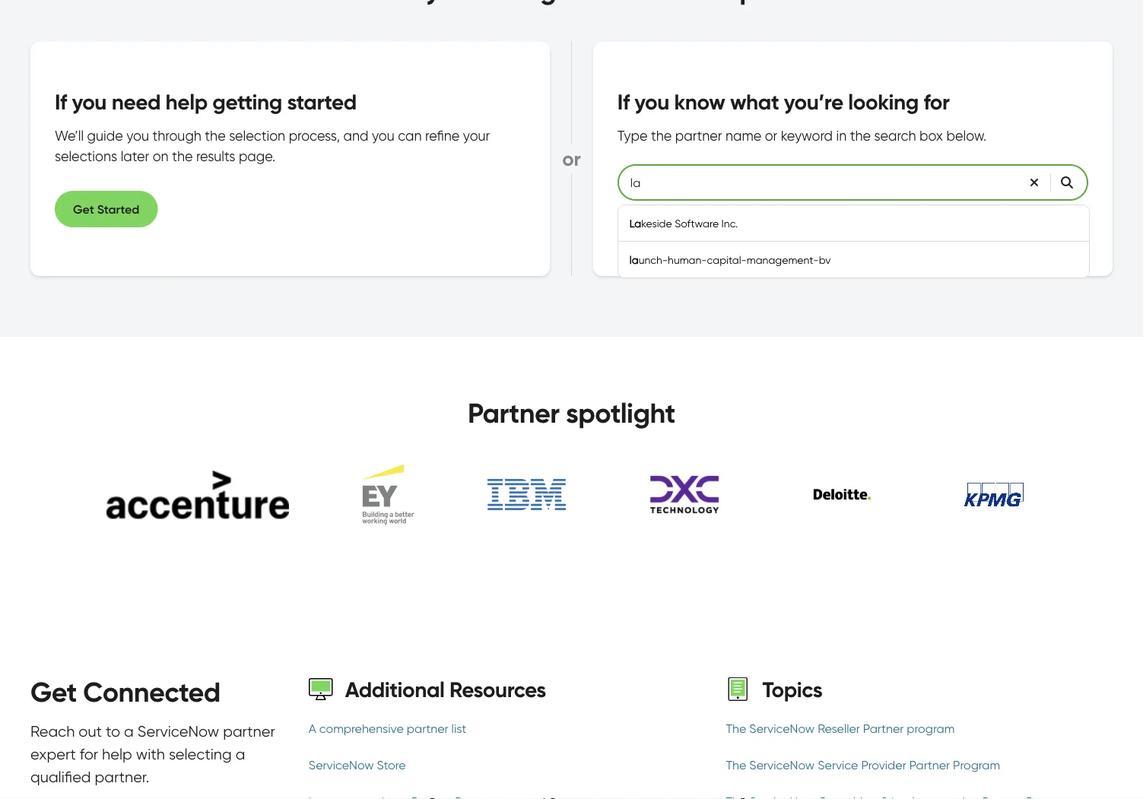Task type: vqa. For each thing, say whether or not it's contained in the screenshot.
Go to ServiceNow account image
yes



Task type: locate. For each thing, give the bounding box(es) containing it.
go to servicenow account image
[[1102, 21, 1121, 40]]



